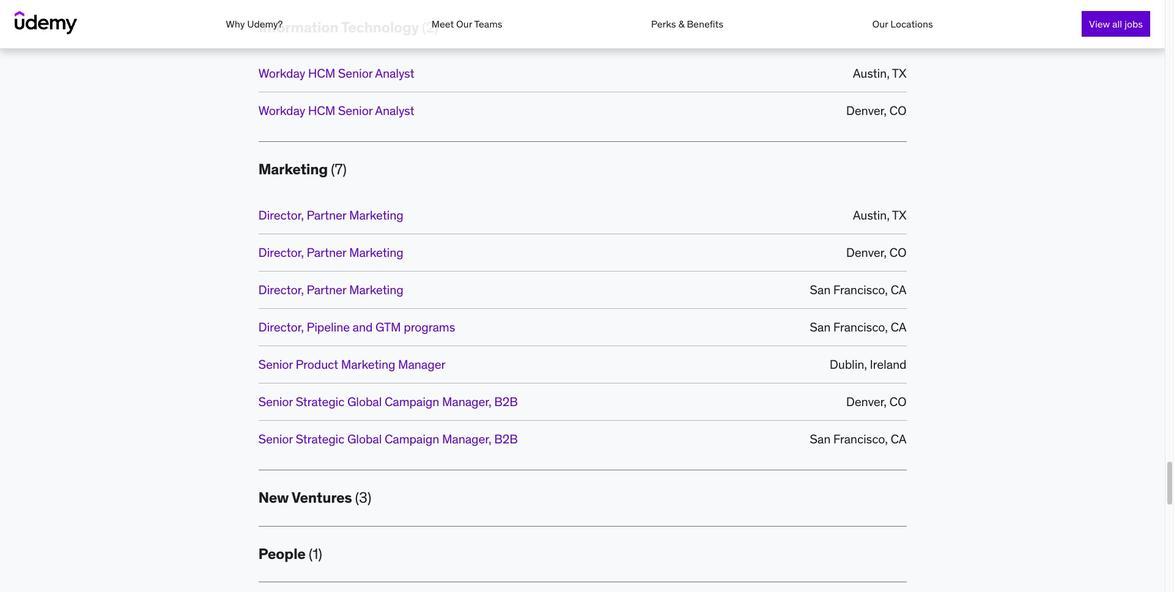 Task type: vqa. For each thing, say whether or not it's contained in the screenshot.
the (referred
no



Task type: locate. For each thing, give the bounding box(es) containing it.
director,
[[258, 208, 304, 223], [258, 245, 304, 260], [258, 282, 304, 298], [258, 320, 304, 335]]

strategic down "product"
[[296, 394, 345, 410]]

0 vertical spatial ca
[[891, 282, 907, 298]]

0 vertical spatial san francisco, ca
[[810, 282, 907, 298]]

meet our teams
[[432, 18, 503, 30]]

perks
[[651, 18, 676, 30]]

strategic
[[296, 394, 345, 410], [296, 432, 345, 447]]

2 ca from the top
[[891, 320, 907, 335]]

1 vertical spatial austin, tx
[[853, 208, 907, 223]]

global down senior product marketing manager
[[347, 394, 382, 410]]

manager, for denver, co
[[442, 394, 492, 410]]

0 vertical spatial senior strategic global campaign manager, b2b
[[258, 394, 518, 410]]

analyst for denver,
[[375, 103, 415, 118]]

co for (7)
[[890, 245, 907, 260]]

2 vertical spatial denver,
[[847, 394, 887, 410]]

2 co from the top
[[890, 245, 907, 260]]

0 vertical spatial workday
[[258, 65, 305, 81]]

0 vertical spatial partner
[[307, 208, 347, 223]]

tx for (2)
[[892, 65, 907, 81]]

0 vertical spatial denver, co
[[847, 103, 907, 118]]

co
[[890, 103, 907, 118], [890, 245, 907, 260], [890, 394, 907, 410]]

campaign
[[385, 394, 439, 410], [385, 432, 439, 447]]

partner for san francisco, ca
[[307, 282, 347, 298]]

senior product marketing manager
[[258, 357, 446, 372]]

ca
[[891, 282, 907, 298], [891, 320, 907, 335], [891, 432, 907, 447]]

san francisco, ca for manager,
[[810, 432, 907, 447]]

2 hcm from the top
[[308, 103, 335, 118]]

hcm down the information
[[308, 65, 335, 81]]

global for san francisco, ca
[[347, 432, 382, 447]]

(2)
[[422, 18, 438, 36]]

senior strategic global campaign manager, b2b
[[258, 394, 518, 410], [258, 432, 518, 447]]

denver,
[[847, 103, 887, 118], [847, 245, 887, 260], [847, 394, 887, 410]]

0 vertical spatial analyst
[[375, 65, 415, 81]]

0 vertical spatial austin,
[[853, 65, 890, 81]]

2 san from the top
[[810, 320, 831, 335]]

1 director, partner marketing from the top
[[258, 208, 404, 223]]

workday
[[258, 65, 305, 81], [258, 103, 305, 118]]

director, partner marketing for austin, tx
[[258, 208, 404, 223]]

1 vertical spatial denver,
[[847, 245, 887, 260]]

our right meet
[[456, 18, 472, 30]]

2 san francisco, ca from the top
[[810, 320, 907, 335]]

analyst
[[375, 65, 415, 81], [375, 103, 415, 118]]

1 vertical spatial analyst
[[375, 103, 415, 118]]

1 analyst from the top
[[375, 65, 415, 81]]

austin, for marketing (7)
[[853, 208, 890, 223]]

1 vertical spatial francisco,
[[834, 320, 888, 335]]

3 ca from the top
[[891, 432, 907, 447]]

2 partner from the top
[[307, 245, 347, 260]]

our
[[456, 18, 472, 30], [873, 18, 889, 30]]

perks & benefits
[[651, 18, 724, 30]]

campaign for san
[[385, 432, 439, 447]]

1 hcm from the top
[[308, 65, 335, 81]]

1 global from the top
[[347, 394, 382, 410]]

1 vertical spatial strategic
[[296, 432, 345, 447]]

co for (2)
[[890, 103, 907, 118]]

workday hcm senior analyst down information technology (2)
[[258, 65, 415, 81]]

1 vertical spatial ca
[[891, 320, 907, 335]]

1 san francisco, ca from the top
[[810, 282, 907, 298]]

view
[[1090, 18, 1111, 30]]

3 francisco, from the top
[[834, 432, 888, 447]]

perks & benefits link
[[651, 18, 724, 30]]

2 workday from the top
[[258, 103, 305, 118]]

2 director, partner marketing from the top
[[258, 245, 404, 260]]

partner for denver, co
[[307, 245, 347, 260]]

1 denver, from the top
[[847, 103, 887, 118]]

1 vertical spatial senior strategic global campaign manager, b2b
[[258, 432, 518, 447]]

ca for manager,
[[891, 432, 907, 447]]

1 partner from the top
[[307, 208, 347, 223]]

san
[[810, 282, 831, 298], [810, 320, 831, 335], [810, 432, 831, 447]]

campaign for denver,
[[385, 394, 439, 410]]

new ventures (3)
[[258, 488, 371, 507]]

(7)
[[331, 160, 347, 179]]

director, pipeline and gtm programs
[[258, 320, 455, 335]]

1 strategic from the top
[[296, 394, 345, 410]]

1 vertical spatial manager,
[[442, 432, 492, 447]]

1 vertical spatial workday hcm senior analyst
[[258, 103, 415, 118]]

0 vertical spatial manager,
[[442, 394, 492, 410]]

3 denver, co from the top
[[847, 394, 907, 410]]

1 horizontal spatial our
[[873, 18, 889, 30]]

2 austin, tx from the top
[[853, 208, 907, 223]]

2 manager, from the top
[[442, 432, 492, 447]]

2 vertical spatial ca
[[891, 432, 907, 447]]

1 manager, from the top
[[442, 394, 492, 410]]

1 vertical spatial san francisco, ca
[[810, 320, 907, 335]]

workday hcm senior analyst for denver, co
[[258, 103, 415, 118]]

2 francisco, from the top
[[834, 320, 888, 335]]

global
[[347, 394, 382, 410], [347, 432, 382, 447]]

3 director, partner marketing from the top
[[258, 282, 404, 298]]

partner
[[307, 208, 347, 223], [307, 245, 347, 260], [307, 282, 347, 298]]

0 vertical spatial francisco,
[[834, 282, 888, 298]]

0 vertical spatial director, partner marketing
[[258, 208, 404, 223]]

marketing for austin, tx
[[349, 208, 404, 223]]

(3)
[[355, 488, 371, 507]]

why
[[226, 18, 245, 30]]

2 vertical spatial francisco,
[[834, 432, 888, 447]]

3 partner from the top
[[307, 282, 347, 298]]

1 vertical spatial austin,
[[853, 208, 890, 223]]

0 vertical spatial campaign
[[385, 394, 439, 410]]

hcm up (7)
[[308, 103, 335, 118]]

3 san from the top
[[810, 432, 831, 447]]

our left locations
[[873, 18, 889, 30]]

senior for san francisco, ca
[[258, 432, 293, 447]]

2 director, from the top
[[258, 245, 304, 260]]

2 vertical spatial co
[[890, 394, 907, 410]]

2 our from the left
[[873, 18, 889, 30]]

austin, tx
[[853, 65, 907, 81], [853, 208, 907, 223]]

denver, co
[[847, 103, 907, 118], [847, 245, 907, 260], [847, 394, 907, 410]]

1 vertical spatial hcm
[[308, 103, 335, 118]]

2 strategic from the top
[[296, 432, 345, 447]]

1 vertical spatial b2b
[[495, 432, 518, 447]]

partner for austin, tx
[[307, 208, 347, 223]]

2 tx from the top
[[892, 208, 907, 223]]

1 austin, from the top
[[853, 65, 890, 81]]

0 vertical spatial hcm
[[308, 65, 335, 81]]

1 vertical spatial director, partner marketing
[[258, 245, 404, 260]]

1 co from the top
[[890, 103, 907, 118]]

0 vertical spatial global
[[347, 394, 382, 410]]

why udemy?
[[226, 18, 283, 30]]

0 vertical spatial austin, tx
[[853, 65, 907, 81]]

marketing
[[258, 160, 328, 179], [349, 208, 404, 223], [349, 245, 404, 260], [349, 282, 404, 298], [341, 357, 396, 372]]

1 vertical spatial tx
[[892, 208, 907, 223]]

workday for austin, tx
[[258, 65, 305, 81]]

2 denver, co from the top
[[847, 245, 907, 260]]

global up (3)
[[347, 432, 382, 447]]

san francisco, ca for programs
[[810, 320, 907, 335]]

1 b2b from the top
[[495, 394, 518, 410]]

tx
[[892, 65, 907, 81], [892, 208, 907, 223]]

2 workday hcm senior analyst from the top
[[258, 103, 415, 118]]

view all jobs link
[[1082, 11, 1151, 37]]

1 austin, tx from the top
[[853, 65, 907, 81]]

2 senior strategic global campaign manager, b2b from the top
[[258, 432, 518, 447]]

b2b
[[495, 394, 518, 410], [495, 432, 518, 447]]

workday hcm senior analyst up (7)
[[258, 103, 415, 118]]

0 vertical spatial strategic
[[296, 394, 345, 410]]

1 ca from the top
[[891, 282, 907, 298]]

ca for programs
[[891, 320, 907, 335]]

1 vertical spatial workday
[[258, 103, 305, 118]]

view all jobs
[[1090, 18, 1143, 30]]

austin, for information technology (2)
[[853, 65, 890, 81]]

director, partner marketing
[[258, 208, 404, 223], [258, 245, 404, 260], [258, 282, 404, 298]]

1 workday hcm senior analyst from the top
[[258, 65, 415, 81]]

3 san francisco, ca from the top
[[810, 432, 907, 447]]

0 vertical spatial san
[[810, 282, 831, 298]]

why udemy? link
[[226, 18, 283, 30]]

0 vertical spatial co
[[890, 103, 907, 118]]

our locations
[[873, 18, 934, 30]]

senior strategic global campaign manager, b2b for san francisco, ca
[[258, 432, 518, 447]]

2 vertical spatial partner
[[307, 282, 347, 298]]

teams
[[474, 18, 503, 30]]

&
[[679, 18, 685, 30]]

1 vertical spatial denver, co
[[847, 245, 907, 260]]

2 vertical spatial denver, co
[[847, 394, 907, 410]]

technology
[[341, 18, 419, 36]]

b2b for san francisco, ca
[[495, 432, 518, 447]]

strategic up ventures
[[296, 432, 345, 447]]

2 vertical spatial director, partner marketing
[[258, 282, 404, 298]]

0 vertical spatial b2b
[[495, 394, 518, 410]]

1 campaign from the top
[[385, 394, 439, 410]]

1 san from the top
[[810, 282, 831, 298]]

francisco,
[[834, 282, 888, 298], [834, 320, 888, 335], [834, 432, 888, 447]]

0 vertical spatial tx
[[892, 65, 907, 81]]

tx for (7)
[[892, 208, 907, 223]]

1 vertical spatial san
[[810, 320, 831, 335]]

hcm
[[308, 65, 335, 81], [308, 103, 335, 118]]

2 vertical spatial san
[[810, 432, 831, 447]]

1 senior strategic global campaign manager, b2b from the top
[[258, 394, 518, 410]]

san francisco, ca
[[810, 282, 907, 298], [810, 320, 907, 335], [810, 432, 907, 447]]

2 b2b from the top
[[495, 432, 518, 447]]

1 vertical spatial partner
[[307, 245, 347, 260]]

1 denver, co from the top
[[847, 103, 907, 118]]

1 vertical spatial campaign
[[385, 432, 439, 447]]

1 vertical spatial co
[[890, 245, 907, 260]]

director, partner marketing for denver, co
[[258, 245, 404, 260]]

3 director, from the top
[[258, 282, 304, 298]]

2 campaign from the top
[[385, 432, 439, 447]]

workday hcm senior analyst
[[258, 65, 415, 81], [258, 103, 415, 118]]

senior for denver, co
[[258, 394, 293, 410]]

1 workday from the top
[[258, 65, 305, 81]]

austin,
[[853, 65, 890, 81], [853, 208, 890, 223]]

1 tx from the top
[[892, 65, 907, 81]]

0 vertical spatial denver,
[[847, 103, 887, 118]]

2 global from the top
[[347, 432, 382, 447]]

global for denver, co
[[347, 394, 382, 410]]

austin, tx for (7)
[[853, 208, 907, 223]]

2 vertical spatial san francisco, ca
[[810, 432, 907, 447]]

0 horizontal spatial our
[[456, 18, 472, 30]]

1 vertical spatial global
[[347, 432, 382, 447]]

2 denver, from the top
[[847, 245, 887, 260]]

2 austin, from the top
[[853, 208, 890, 223]]

2 analyst from the top
[[375, 103, 415, 118]]

senior
[[338, 65, 373, 81], [338, 103, 373, 118], [258, 357, 293, 372], [258, 394, 293, 410], [258, 432, 293, 447]]

denver, co for information technology (2)
[[847, 103, 907, 118]]

manager,
[[442, 394, 492, 410], [442, 432, 492, 447]]

0 vertical spatial workday hcm senior analyst
[[258, 65, 415, 81]]



Task type: describe. For each thing, give the bounding box(es) containing it.
benefits
[[687, 18, 724, 30]]

new
[[258, 488, 289, 507]]

denver, for (7)
[[847, 245, 887, 260]]

and
[[353, 320, 373, 335]]

workday for denver, co
[[258, 103, 305, 118]]

manager, for san francisco, ca
[[442, 432, 492, 447]]

senior strategic global campaign manager, b2b for denver, co
[[258, 394, 518, 410]]

denver, co for marketing (7)
[[847, 245, 907, 260]]

information technology (2)
[[258, 18, 438, 36]]

senior for dublin, ireland
[[258, 357, 293, 372]]

4 director, from the top
[[258, 320, 304, 335]]

marketing for dublin, ireland
[[341, 357, 396, 372]]

3 co from the top
[[890, 394, 907, 410]]

meet
[[432, 18, 454, 30]]

strategic for denver, co
[[296, 394, 345, 410]]

francisco, for programs
[[834, 320, 888, 335]]

marketing (7)
[[258, 160, 347, 179]]

jobs
[[1125, 18, 1143, 30]]

b2b for denver, co
[[495, 394, 518, 410]]

dublin, ireland
[[830, 357, 907, 372]]

udemy image
[[15, 11, 77, 34]]

gtm
[[376, 320, 401, 335]]

francisco, for manager,
[[834, 432, 888, 447]]

3 denver, from the top
[[847, 394, 887, 410]]

ireland
[[870, 357, 907, 372]]

1 our from the left
[[456, 18, 472, 30]]

san for manager,
[[810, 432, 831, 447]]

1 director, from the top
[[258, 208, 304, 223]]

people (1)
[[258, 544, 322, 563]]

marketing for denver, co
[[349, 245, 404, 260]]

meet our teams link
[[432, 18, 503, 30]]

director, partner marketing for san francisco, ca
[[258, 282, 404, 298]]

dublin,
[[830, 357, 868, 372]]

pipeline
[[307, 320, 350, 335]]

analyst for austin,
[[375, 65, 415, 81]]

information
[[258, 18, 339, 36]]

our locations link
[[873, 18, 934, 30]]

people
[[258, 544, 306, 563]]

san for programs
[[810, 320, 831, 335]]

(1)
[[309, 544, 322, 563]]

udemy?
[[247, 18, 283, 30]]

strategic for san francisco, ca
[[296, 432, 345, 447]]

all
[[1113, 18, 1123, 30]]

hcm for denver, co
[[308, 103, 335, 118]]

hcm for austin, tx
[[308, 65, 335, 81]]

austin, tx for (2)
[[853, 65, 907, 81]]

ventures
[[292, 488, 352, 507]]

denver, for (2)
[[847, 103, 887, 118]]

workday hcm senior analyst for austin, tx
[[258, 65, 415, 81]]

1 francisco, from the top
[[834, 282, 888, 298]]

programs
[[404, 320, 455, 335]]

locations
[[891, 18, 934, 30]]

manager
[[398, 357, 446, 372]]

product
[[296, 357, 338, 372]]

marketing for san francisco, ca
[[349, 282, 404, 298]]



